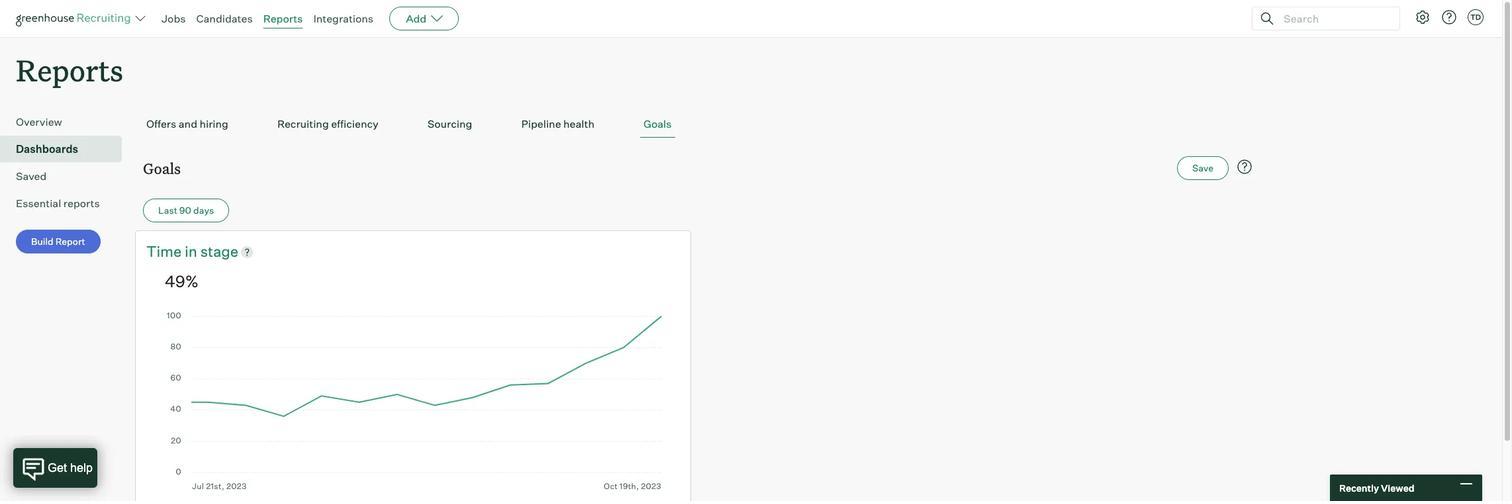 Task type: vqa. For each thing, say whether or not it's contained in the screenshot.
"Try"
no



Task type: locate. For each thing, give the bounding box(es) containing it.
xychart image
[[165, 312, 661, 491]]

save
[[1192, 162, 1214, 174]]

0 horizontal spatial reports
[[16, 50, 123, 89]]

0 vertical spatial goals
[[644, 117, 672, 131]]

td
[[1470, 13, 1481, 22]]

save button
[[1177, 156, 1229, 180]]

reports link
[[263, 12, 303, 25]]

stage link
[[200, 242, 238, 262]]

days
[[193, 205, 214, 216]]

efficiency
[[331, 117, 379, 131]]

saved link
[[16, 168, 117, 184]]

1 vertical spatial reports
[[16, 50, 123, 89]]

time in
[[146, 242, 200, 260]]

offers and hiring
[[146, 117, 228, 131]]

recruiting efficiency button
[[274, 111, 382, 138]]

tab list
[[143, 111, 1255, 138]]

last
[[158, 205, 177, 216]]

reports
[[63, 197, 100, 210]]

49%
[[165, 271, 199, 291]]

last 90 days button
[[143, 199, 229, 223]]

dashboards
[[16, 142, 78, 156]]

0 vertical spatial reports
[[263, 12, 303, 25]]

tab list containing offers and hiring
[[143, 111, 1255, 138]]

integrations link
[[313, 12, 374, 25]]

90
[[179, 205, 191, 216]]

pipeline health button
[[518, 111, 598, 138]]

add
[[406, 12, 427, 25]]

dashboards link
[[16, 141, 117, 157]]

configure image
[[1415, 9, 1431, 25]]

1 vertical spatial goals
[[143, 158, 181, 178]]

and
[[179, 117, 197, 131]]

overview
[[16, 115, 62, 129]]

report
[[55, 236, 85, 247]]

essential
[[16, 197, 61, 210]]

reports
[[263, 12, 303, 25], [16, 50, 123, 89]]

recruiting
[[277, 117, 329, 131]]

1 horizontal spatial goals
[[644, 117, 672, 131]]

goals
[[644, 117, 672, 131], [143, 158, 181, 178]]

recruiting efficiency
[[277, 117, 379, 131]]

goals inside 'button'
[[644, 117, 672, 131]]

reports right the candidates on the top of the page
[[263, 12, 303, 25]]

1 horizontal spatial reports
[[263, 12, 303, 25]]

reports down greenhouse recruiting image
[[16, 50, 123, 89]]



Task type: describe. For each thing, give the bounding box(es) containing it.
td button
[[1468, 9, 1484, 25]]

build report
[[31, 236, 85, 247]]

jobs
[[162, 12, 186, 25]]

recently
[[1339, 482, 1379, 494]]

goals button
[[640, 111, 675, 138]]

offers and hiring button
[[143, 111, 232, 138]]

Search text field
[[1280, 9, 1388, 28]]

jobs link
[[162, 12, 186, 25]]

build report button
[[16, 230, 100, 254]]

in
[[185, 242, 197, 260]]

sourcing
[[428, 117, 472, 131]]

sourcing button
[[424, 111, 476, 138]]

0 horizontal spatial goals
[[143, 158, 181, 178]]

faq image
[[1237, 159, 1253, 175]]

stage
[[200, 242, 238, 260]]

add button
[[389, 7, 459, 30]]

last 90 days
[[158, 205, 214, 216]]

time
[[146, 242, 182, 260]]

time link
[[146, 242, 185, 262]]

greenhouse recruiting image
[[16, 11, 135, 26]]

in link
[[185, 242, 200, 262]]

offers
[[146, 117, 176, 131]]

td button
[[1465, 7, 1486, 28]]

pipeline
[[521, 117, 561, 131]]

integrations
[[313, 12, 374, 25]]

health
[[563, 117, 595, 131]]

essential reports link
[[16, 195, 117, 211]]

saved
[[16, 170, 47, 183]]

viewed
[[1381, 482, 1415, 494]]

recently viewed
[[1339, 482, 1415, 494]]

essential reports
[[16, 197, 100, 210]]

pipeline health
[[521, 117, 595, 131]]

hiring
[[200, 117, 228, 131]]

build
[[31, 236, 53, 247]]

candidates
[[196, 12, 253, 25]]

overview link
[[16, 114, 117, 130]]

candidates link
[[196, 12, 253, 25]]



